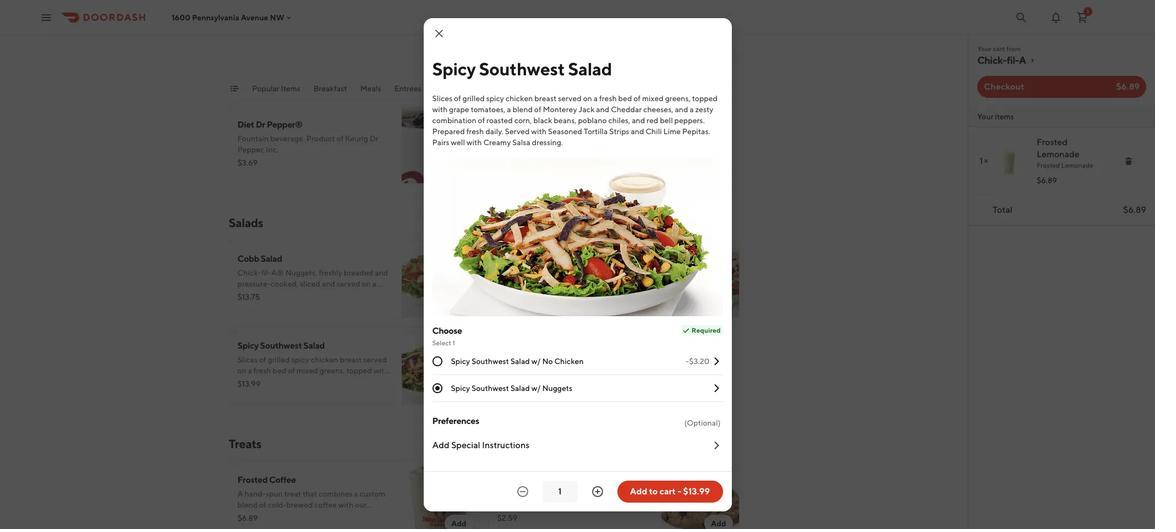 Task type: locate. For each thing, give the bounding box(es) containing it.
2 w/ from the top
[[531, 384, 541, 393]]

salad
[[568, 58, 612, 79], [261, 254, 282, 264], [527, 254, 548, 264], [303, 341, 325, 351], [511, 357, 530, 366], [511, 384, 530, 393]]

1 horizontal spatial dr
[[370, 134, 378, 143]]

a inside frosted coffee a hand-spun treat that combines a custom blend of cold-brewed coffee with our signature icedream® dessert.
[[354, 490, 358, 499]]

2 vertical spatial frosted
[[237, 475, 268, 485]]

dr right the diet
[[256, 119, 265, 130]]

of down hand-
[[259, 501, 266, 510]]

black
[[533, 116, 552, 125]]

a up our
[[354, 490, 358, 499]]

spicy southwest salad
[[432, 58, 612, 79], [237, 341, 325, 351]]

0 horizontal spatial $13.99
[[237, 380, 261, 389]]

strips
[[609, 127, 629, 136]]

with inside frosted coffee a hand-spun treat that combines a custom blend of cold-brewed coffee with our signature icedream® dessert.
[[338, 501, 354, 510]]

0 vertical spatial beverage.
[[530, 47, 565, 56]]

2 horizontal spatial 1
[[1087, 8, 1089, 15]]

corn,
[[514, 116, 532, 125]]

pennsylvania
[[192, 13, 239, 22]]

required
[[692, 326, 721, 334]]

bell
[[660, 116, 673, 125]]

that
[[303, 490, 317, 499]]

of inside frosted coffee a hand-spun treat that combines a custom blend of cold-brewed coffee with our signature icedream® dessert.
[[259, 501, 266, 510]]

1 vertical spatial spicy southwest salad
[[237, 341, 325, 351]]

1 vertical spatial fresh
[[466, 127, 484, 136]]

1 vertical spatial -
[[678, 486, 681, 497]]

with inside "chocolate chunk cookie cookies have both semi-sweet dark and milk chocolate chunks, along with wholesome oats."
[[583, 501, 598, 510]]

of down tomatoes,
[[478, 116, 485, 125]]

1 horizontal spatial blend
[[513, 105, 533, 114]]

dessert.
[[313, 512, 341, 521]]

well
[[451, 138, 465, 147]]

of left keurig
[[336, 134, 344, 143]]

0 vertical spatial 1
[[1087, 8, 1089, 15]]

spicy up slices
[[432, 58, 476, 79]]

roasted
[[487, 116, 513, 125]]

-
[[686, 357, 689, 366], [678, 486, 681, 497]]

with
[[432, 105, 448, 114], [531, 127, 547, 136], [467, 138, 482, 147], [338, 501, 354, 510], [583, 501, 598, 510]]

$13.99 inside button
[[683, 486, 710, 497]]

0 horizontal spatial $3.69
[[237, 159, 258, 167]]

with left our
[[338, 501, 354, 510]]

your cart from
[[977, 45, 1021, 53]]

0 vertical spatial fresh
[[599, 94, 617, 103]]

and down greens,
[[675, 105, 688, 114]]

lemonade right "frosted lemonade" image
[[1037, 149, 1080, 160]]

1 horizontal spatial fountain
[[497, 47, 529, 56]]

tomatoes,
[[471, 105, 505, 114]]

a down from
[[1019, 54, 1026, 66]]

coffee
[[269, 475, 296, 485]]

1 vertical spatial blend
[[237, 501, 258, 510]]

cart right 'to'
[[660, 486, 676, 497]]

0 horizontal spatial beverage.
[[270, 134, 305, 143]]

spicy right spicy southwest salad w/ nuggets radio on the left
[[451, 384, 470, 393]]

chicken
[[506, 94, 533, 103]]

2 horizontal spatial $13.99
[[683, 486, 710, 497]]

close spicy southwest salad image
[[432, 27, 446, 40]]

items
[[281, 84, 300, 93]]

dressing.
[[532, 138, 563, 147]]

decrease quantity by 1 image
[[516, 485, 529, 498]]

w/ for no
[[531, 357, 541, 366]]

your for your items
[[977, 112, 994, 121]]

seasoned
[[548, 127, 582, 136]]

0 vertical spatial $3.69
[[497, 72, 517, 80]]

cookie
[[567, 475, 594, 485]]

fountain inside fountain beverage. a product of the coca- cola company. $3.69
[[497, 47, 529, 56]]

cola
[[497, 58, 514, 67]]

1 vertical spatial w/
[[531, 384, 541, 393]]

dr right keurig
[[370, 134, 378, 143]]

along
[[562, 501, 581, 510]]

1 horizontal spatial 1
[[980, 156, 983, 166]]

1 vertical spatial $3.69
[[237, 159, 258, 167]]

dark
[[606, 490, 621, 499]]

to
[[649, 486, 658, 497]]

1 horizontal spatial -
[[686, 357, 689, 366]]

1 for 1
[[1087, 8, 1089, 15]]

beverage. inside diet dr pepper® fountain beverage. product of keurig dr pepper, inc. $3.69
[[270, 134, 305, 143]]

sunjoy® (1/2 unsweet tea, 1/2 lemonade) image
[[402, 19, 480, 97]]

icedream®
[[272, 512, 312, 521]]

add to cart - $13.99
[[630, 486, 710, 497]]

chocolate
[[497, 501, 532, 510]]

0 horizontal spatial blend
[[237, 501, 258, 510]]

0 vertical spatial blend
[[513, 105, 533, 114]]

coca-
[[626, 47, 648, 56]]

our
[[355, 501, 367, 510]]

Item Search search field
[[581, 53, 731, 65]]

$3.69 inside diet dr pepper® fountain beverage. product of keurig dr pepper, inc. $3.69
[[237, 159, 258, 167]]

0 vertical spatial $13.99
[[497, 293, 520, 302]]

bed
[[618, 94, 632, 103]]

a for beverage.
[[566, 47, 572, 56]]

Spicy Southwest Salad w/ Nuggets radio
[[432, 383, 442, 393]]

add button for frosted coffee
[[445, 515, 473, 529]]

your
[[977, 45, 992, 53], [977, 112, 994, 121]]

frosted inside frosted coffee a hand-spun treat that combines a custom blend of cold-brewed coffee with our signature icedream® dessert.
[[237, 475, 268, 485]]

1 w/ from the top
[[531, 357, 541, 366]]

0 horizontal spatial a
[[237, 490, 243, 499]]

2 vertical spatial $13.99
[[683, 486, 710, 497]]

jack
[[579, 105, 595, 114]]

$3.69 down cola
[[497, 72, 517, 80]]

a
[[566, 47, 572, 56], [1019, 54, 1026, 66], [237, 490, 243, 499]]

None radio
[[432, 356, 442, 366]]

a left hand-
[[237, 490, 243, 499]]

a up peppers.
[[690, 105, 694, 114]]

w/ left nuggets
[[531, 384, 541, 393]]

0 vertical spatial spicy southwest salad
[[432, 58, 612, 79]]

$13.99 for market
[[497, 293, 520, 302]]

0 vertical spatial your
[[977, 45, 992, 53]]

red
[[647, 116, 658, 125]]

beverage. up the company. on the top of page
[[530, 47, 565, 56]]

0 vertical spatial fountain
[[497, 47, 529, 56]]

1 vertical spatial fountain
[[237, 134, 269, 143]]

0 horizontal spatial fountain
[[237, 134, 269, 143]]

w/
[[531, 357, 541, 366], [531, 384, 541, 393]]

and inside "chocolate chunk cookie cookies have both semi-sweet dark and milk chocolate chunks, along with wholesome oats."
[[623, 490, 636, 499]]

open menu image
[[40, 11, 53, 24]]

beverage. down pepper®
[[270, 134, 305, 143]]

market
[[497, 254, 525, 264]]

1 horizontal spatial fresh
[[599, 94, 617, 103]]

and up poblano
[[596, 105, 609, 114]]

chicken
[[554, 357, 584, 366]]

with down slices
[[432, 105, 448, 114]]

chunk
[[539, 475, 565, 485]]

diet
[[237, 119, 254, 130]]

of left the
[[603, 47, 610, 56]]

$3.20
[[689, 357, 710, 366]]

pepitas.
[[682, 127, 710, 136]]

0 horizontal spatial dr
[[256, 119, 265, 130]]

monterey
[[543, 105, 577, 114]]

both
[[546, 490, 562, 499]]

add button for chocolate chunk cookie
[[704, 515, 733, 529]]

0 vertical spatial w/
[[531, 357, 541, 366]]

$3.69 down pepper,
[[237, 159, 258, 167]]

1 vertical spatial frosted
[[1037, 161, 1060, 170]]

1 horizontal spatial $13.99
[[497, 293, 520, 302]]

add
[[451, 77, 466, 86], [451, 164, 466, 173], [451, 298, 466, 307], [711, 298, 726, 307], [451, 385, 466, 394], [432, 440, 450, 450], [630, 486, 647, 497], [451, 520, 466, 528], [711, 520, 726, 528]]

chick-fil-a link
[[977, 54, 1146, 67]]

add for chocolate chunk cookie
[[711, 520, 726, 528]]

0 vertical spatial frosted
[[1037, 137, 1068, 148]]

fresh left bed
[[599, 94, 617, 103]]

1 inside 1 'button'
[[1087, 8, 1089, 15]]

blend
[[513, 105, 533, 114], [237, 501, 258, 510]]

0 vertical spatial -
[[686, 357, 689, 366]]

$3.69 inside fountain beverage. a product of the coca- cola company. $3.69
[[497, 72, 517, 80]]

cart up the chick-fil-a
[[993, 45, 1005, 53]]

a left product
[[566, 47, 572, 56]]

fountain up pepper,
[[237, 134, 269, 143]]

$13.99 for spicy
[[237, 380, 261, 389]]

avenue
[[241, 13, 268, 22]]

1 vertical spatial your
[[977, 112, 994, 121]]

spicy southwest salad w/ nuggets
[[451, 384, 573, 393]]

beverage.
[[530, 47, 565, 56], [270, 134, 305, 143]]

1 right select
[[453, 339, 455, 347]]

blend up corn,
[[513, 105, 533, 114]]

of
[[603, 47, 610, 56], [454, 94, 461, 103], [634, 94, 641, 103], [534, 105, 541, 114], [478, 116, 485, 125], [336, 134, 344, 143], [259, 501, 266, 510]]

company.
[[515, 58, 551, 67]]

blend up signature
[[237, 501, 258, 510]]

0 horizontal spatial -
[[678, 486, 681, 497]]

1 vertical spatial beverage.
[[270, 134, 305, 143]]

0 vertical spatial cart
[[993, 45, 1005, 53]]

treat
[[284, 490, 301, 499]]

spicy southwest salad w/ no chicken
[[451, 357, 584, 366]]

a inside fountain beverage. a product of the coca- cola company. $3.69
[[566, 47, 572, 56]]

and left red
[[632, 116, 645, 125]]

1 left ×
[[980, 156, 983, 166]]

add button for cobb salad
[[445, 294, 473, 312]]

spicy southwest salad image
[[402, 327, 480, 405]]

sunjoy® (1/2 unsweet tea, 1/2 lemonade)
[[237, 32, 401, 43]]

breakfast
[[313, 84, 347, 93]]

spicy southwest salad inside spicy southwest salad dialog
[[432, 58, 612, 79]]

frosted for frosted coffee
[[237, 475, 268, 485]]

and left chili
[[631, 127, 644, 136]]

2 vertical spatial 1
[[453, 339, 455, 347]]

coca-cola® cherry image
[[661, 19, 739, 97]]

chocolate chunk cookie cookies have both semi-sweet dark and milk chocolate chunks, along with wholesome oats.
[[497, 475, 652, 521]]

a inside frosted coffee a hand-spun treat that combines a custom blend of cold-brewed coffee with our signature icedream® dessert.
[[237, 490, 243, 499]]

0 vertical spatial lemonade
[[1037, 149, 1080, 160]]

with down sweet at the bottom right of the page
[[583, 501, 598, 510]]

lemonade left remove frosted lemonade from order icon at the top
[[1061, 161, 1093, 170]]

nuggets
[[542, 384, 573, 393]]

1 horizontal spatial $3.69
[[497, 72, 517, 80]]

fountain up cola
[[497, 47, 529, 56]]

1 horizontal spatial a
[[566, 47, 572, 56]]

sunjoy®
[[237, 32, 271, 43]]

tortilla
[[584, 127, 608, 136]]

frosted lemonade image
[[993, 145, 1026, 178]]

fountain inside diet dr pepper® fountain beverage. product of keurig dr pepper, inc. $3.69
[[237, 134, 269, 143]]

2 horizontal spatial a
[[1019, 54, 1026, 66]]

prepared
[[432, 127, 465, 136]]

your up "chick-"
[[977, 45, 992, 53]]

w/ left the no
[[531, 357, 541, 366]]

spicy down select
[[451, 357, 470, 366]]

southwest
[[479, 58, 565, 79], [260, 341, 302, 351], [472, 357, 509, 366], [472, 384, 509, 393]]

slices of grilled spicy chicken breast served on a fresh bed of mixed greens, topped with grape tomatoes, a blend of monterey jack and cheddar cheeses, and a zesty combination of roasted corn, black beans, poblano chiles, and red bell peppers. prepared fresh daily. served with seasoned tortilla strips and chili lime pepitas. pairs well with creamy salsa dressing.
[[432, 94, 718, 147]]

custom
[[360, 490, 385, 499]]

popular items
[[252, 84, 300, 93]]

1 right notification bell icon
[[1087, 8, 1089, 15]]

tea,
[[326, 32, 342, 43]]

0 horizontal spatial 1
[[453, 339, 455, 347]]

1 vertical spatial dr
[[370, 134, 378, 143]]

fountain
[[497, 47, 529, 56], [237, 134, 269, 143]]

1 vertical spatial cart
[[660, 486, 676, 497]]

1 horizontal spatial spicy southwest salad
[[432, 58, 612, 79]]

1 vertical spatial 1
[[980, 156, 983, 166]]

0 vertical spatial dr
[[256, 119, 265, 130]]

your left items
[[977, 112, 994, 121]]

add special instructions button
[[432, 431, 723, 460]]

1 vertical spatial $13.99
[[237, 380, 261, 389]]

1 button
[[1072, 6, 1094, 28]]

$6.89
[[1116, 81, 1140, 92], [1037, 176, 1057, 185], [1123, 205, 1146, 215], [237, 514, 258, 523]]

keurig
[[345, 134, 368, 143]]

fresh left 'daily.'
[[466, 127, 484, 136]]

of right bed
[[634, 94, 641, 103]]

and up "wholesome"
[[623, 490, 636, 499]]

0 horizontal spatial cart
[[660, 486, 676, 497]]

1 your from the top
[[977, 45, 992, 53]]

1 horizontal spatial cart
[[993, 45, 1005, 53]]

2 your from the top
[[977, 112, 994, 121]]

1 horizontal spatial beverage.
[[530, 47, 565, 56]]

fil-
[[1007, 54, 1019, 66]]

your items
[[977, 112, 1014, 121]]

add for market salad
[[711, 298, 726, 307]]



Task type: describe. For each thing, give the bounding box(es) containing it.
inc.
[[266, 145, 279, 154]]

of up black
[[534, 105, 541, 114]]

add for frosted coffee
[[451, 520, 466, 528]]

choose select 1
[[432, 326, 462, 347]]

items
[[995, 112, 1014, 121]]

add for spicy southwest salad
[[451, 385, 466, 394]]

cold-
[[268, 501, 286, 510]]

- inside choose group
[[686, 357, 689, 366]]

product
[[306, 134, 335, 143]]

of up grape
[[454, 94, 461, 103]]

add special instructions
[[432, 440, 530, 450]]

cobb salad image
[[402, 240, 480, 318]]

a right "on"
[[594, 94, 598, 103]]

unsweet
[[290, 32, 324, 43]]

wholesome
[[600, 501, 640, 510]]

frosted coffee image
[[402, 461, 480, 529]]

lemonade)
[[357, 32, 401, 43]]

add for cobb salad
[[451, 298, 466, 307]]

notification bell image
[[1050, 11, 1063, 24]]

1600 pennsylvania avenue nw button
[[172, 13, 293, 22]]

0 horizontal spatial spicy southwest salad
[[237, 341, 325, 351]]

a up "roasted"
[[507, 105, 511, 114]]

salsa
[[512, 138, 530, 147]]

cheddar
[[611, 105, 642, 114]]

chunks,
[[533, 501, 560, 510]]

1600 pennsylvania avenue nw
[[172, 13, 284, 22]]

chiles,
[[608, 116, 630, 125]]

preferences
[[432, 416, 479, 426]]

of inside diet dr pepper® fountain beverage. product of keurig dr pepper, inc. $3.69
[[336, 134, 344, 143]]

beans,
[[554, 116, 577, 125]]

special
[[451, 440, 480, 450]]

diet dr pepper® fountain beverage. product of keurig dr pepper, inc. $3.69
[[237, 119, 378, 167]]

add inside add special instructions button
[[432, 440, 450, 450]]

slices
[[432, 94, 452, 103]]

served
[[558, 94, 582, 103]]

poblano
[[578, 116, 607, 125]]

milk
[[638, 490, 652, 499]]

lime
[[664, 127, 681, 136]]

with down black
[[531, 127, 547, 136]]

meals button
[[360, 83, 381, 101]]

with right "well"
[[467, 138, 482, 147]]

w/ for nuggets
[[531, 384, 541, 393]]

0 horizontal spatial fresh
[[466, 127, 484, 136]]

semi-
[[564, 490, 583, 499]]

topped
[[692, 94, 718, 103]]

1 vertical spatial lemonade
[[1061, 161, 1093, 170]]

×
[[984, 156, 988, 166]]

daily.
[[486, 127, 503, 136]]

market salad image
[[661, 240, 739, 318]]

frosted for frosted lemonade
[[1037, 137, 1068, 148]]

cheeses,
[[643, 105, 673, 114]]

from
[[1007, 45, 1021, 53]]

popular items button
[[252, 83, 300, 101]]

grilled
[[463, 94, 485, 103]]

instructions
[[482, 440, 530, 450]]

remove frosted lemonade from order image
[[1124, 157, 1133, 166]]

1/2
[[343, 32, 355, 43]]

brewed
[[286, 501, 313, 510]]

hand-
[[245, 490, 266, 499]]

frosted coffee a hand-spun treat that combines a custom blend of cold-brewed coffee with our signature icedream® dessert.
[[237, 475, 385, 521]]

blend inside frosted coffee a hand-spun treat that combines a custom blend of cold-brewed coffee with our signature icedream® dessert.
[[237, 501, 258, 510]]

none radio inside choose group
[[432, 356, 442, 366]]

$13.75
[[237, 293, 260, 302]]

peppers.
[[675, 116, 705, 125]]

Current quantity is 1 number field
[[549, 486, 571, 498]]

meals
[[360, 84, 381, 93]]

add inside 'add to cart - $13.99' button
[[630, 486, 647, 497]]

add button for spicy southwest salad
[[445, 381, 473, 398]]

a for fil-
[[1019, 54, 1026, 66]]

breakfast button
[[313, 83, 347, 101]]

1 for 1 ×
[[980, 156, 983, 166]]

pairs
[[432, 138, 449, 147]]

fountain beverage. a product of the coca- cola company. $3.69
[[497, 47, 648, 80]]

spicy southwest salad dialog
[[424, 18, 732, 512]]

cobb salad
[[237, 254, 282, 264]]

entrées button
[[394, 83, 421, 101]]

have
[[527, 490, 544, 499]]

increase quantity by 1 image
[[591, 485, 604, 498]]

- inside 'add to cart - $13.99' button
[[678, 486, 681, 497]]

diet dr pepper® image
[[402, 106, 480, 184]]

chick-
[[977, 54, 1007, 66]]

market salad
[[497, 254, 548, 264]]

beverage. inside fountain beverage. a product of the coca- cola company. $3.69
[[530, 47, 565, 56]]

zesty
[[695, 105, 714, 114]]

of inside fountain beverage. a product of the coca- cola company. $3.69
[[603, 47, 610, 56]]

cobb
[[237, 254, 259, 264]]

salads
[[229, 216, 263, 230]]

sweet
[[583, 490, 604, 499]]

cart inside 'add to cart - $13.99' button
[[660, 486, 676, 497]]

frosted lemonade frosted lemonade
[[1037, 137, 1093, 170]]

1 inside choose select 1
[[453, 339, 455, 347]]

spicy down $13.75
[[237, 341, 259, 351]]

combines
[[319, 490, 353, 499]]

add button for market salad
[[704, 294, 733, 312]]

nw
[[270, 13, 284, 22]]

creamy
[[483, 138, 511, 147]]

(optional)
[[684, 419, 721, 427]]

choose group
[[432, 325, 723, 402]]

your for your cart from
[[977, 45, 992, 53]]

add button for diet dr pepper®
[[445, 160, 473, 177]]

1 items, open order cart image
[[1076, 11, 1089, 24]]

treats
[[229, 437, 261, 451]]

spicy
[[486, 94, 504, 103]]

blend inside slices of grilled spicy chicken breast served on a fresh bed of mixed greens, topped with grape tomatoes, a blend of monterey jack and cheddar cheeses, and a zesty combination of roasted corn, black beans, poblano chiles, and red bell peppers. prepared fresh daily. served with seasoned tortilla strips and chili lime pepitas. pairs well with creamy salsa dressing.
[[513, 105, 533, 114]]

checkout
[[984, 81, 1025, 92]]

1600
[[172, 13, 190, 22]]

chocolate
[[497, 475, 538, 485]]

popular
[[252, 84, 279, 93]]

entrées
[[394, 84, 421, 93]]

cookies
[[497, 490, 526, 499]]

no
[[542, 357, 553, 366]]

add to cart - $13.99 button
[[617, 481, 723, 503]]

chick-fil-a
[[977, 54, 1026, 66]]

breast
[[535, 94, 557, 103]]

a for coffee
[[237, 490, 243, 499]]

chocolate chunk cookie image
[[661, 461, 739, 529]]

add for diet dr pepper®
[[451, 164, 466, 173]]

chili
[[646, 127, 662, 136]]

served
[[505, 127, 530, 136]]



Task type: vqa. For each thing, say whether or not it's contained in the screenshot.
0.6
no



